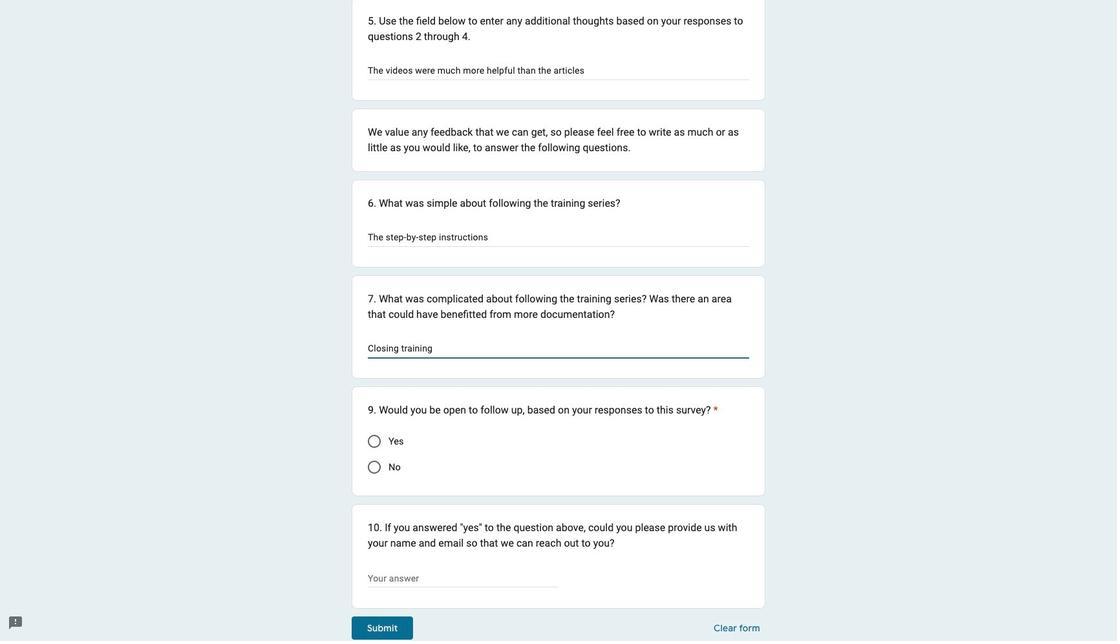 Task type: locate. For each thing, give the bounding box(es) containing it.
None text field
[[368, 64, 750, 79], [368, 571, 559, 586], [368, 64, 750, 79], [368, 571, 559, 586]]

No radio
[[368, 461, 381, 474]]

list item
[[352, 108, 766, 172]]

heading
[[368, 125, 750, 156], [368, 403, 718, 418]]

yes image
[[368, 435, 381, 448]]

0 vertical spatial heading
[[368, 125, 750, 156]]

1 vertical spatial heading
[[368, 403, 718, 418]]

Yes radio
[[368, 435, 381, 448]]

list
[[352, 0, 766, 609]]

1 heading from the top
[[368, 125, 750, 156]]

None text field
[[368, 231, 750, 246], [368, 342, 750, 358], [368, 231, 750, 246], [368, 342, 750, 358]]

required question element
[[711, 403, 718, 418]]

no image
[[368, 461, 381, 474]]



Task type: describe. For each thing, give the bounding box(es) containing it.
2 heading from the top
[[368, 403, 718, 418]]

report a problem to google image
[[8, 616, 23, 631]]



Task type: vqa. For each thing, say whether or not it's contained in the screenshot.
Yes Icon
yes



